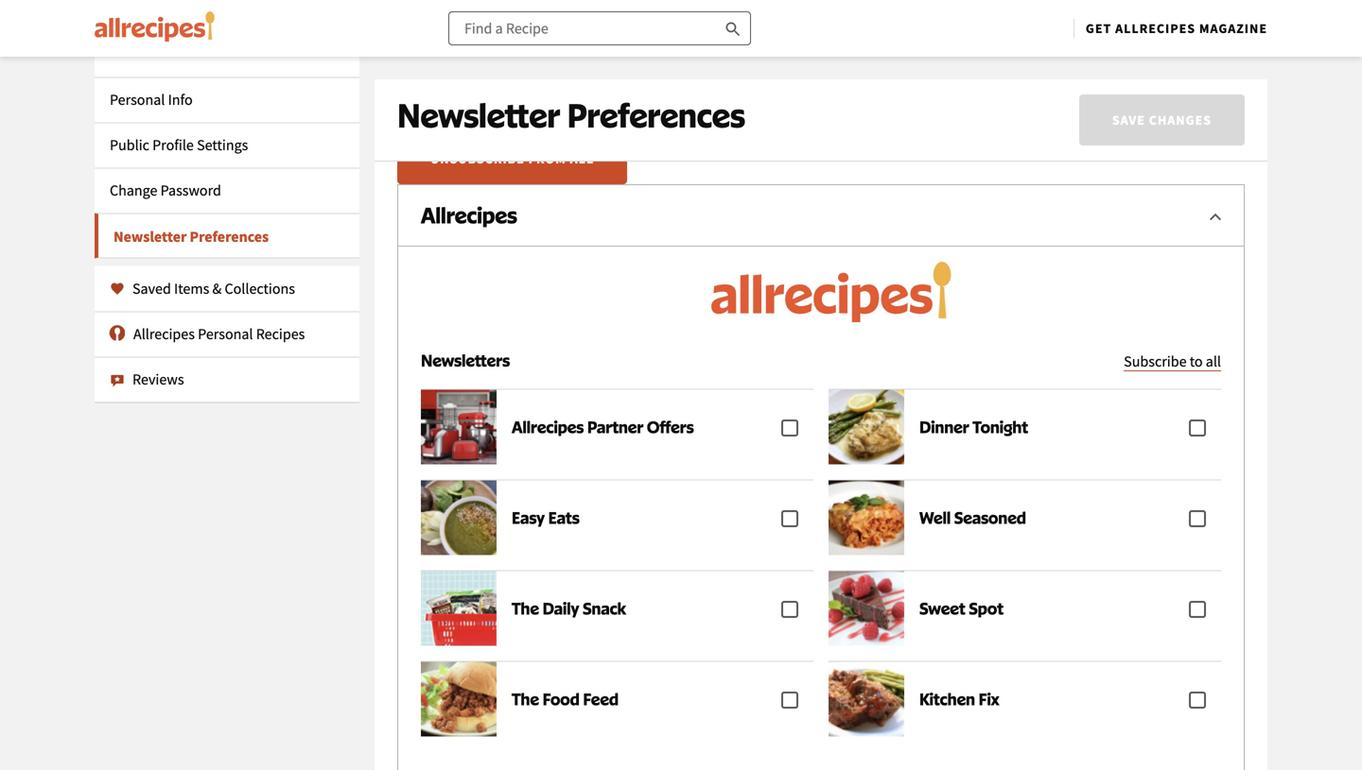 Task type: vqa. For each thing, say whether or not it's contained in the screenshot.
Get Allrecipes Magazine "link"
yes



Task type: describe. For each thing, give the bounding box(es) containing it.
1 horizontal spatial your
[[785, 54, 810, 71]]

2 horizontal spatial you
[[965, 14, 991, 35]]

public profile settings link
[[95, 123, 359, 168]]

0 horizontal spatial you
[[452, 54, 473, 71]]

well seasoned image
[[829, 481, 904, 556]]

get
[[1086, 20, 1112, 37]]

only
[[424, 54, 449, 71]]

1 horizontal spatial you
[[643, 14, 669, 35]]

see
[[498, 54, 516, 71]]

1 vertical spatial personal
[[198, 325, 253, 344]]

from
[[528, 150, 566, 167]]

sweet
[[920, 599, 966, 619]]

all
[[1206, 352, 1221, 371]]

that
[[1046, 14, 1075, 35]]

only you can see your email newsletter subscriptions and change your preferences
[[424, 54, 878, 71]]

0 vertical spatial change
[[767, 14, 819, 35]]

allrecipes for allrecipes
[[421, 202, 517, 229]]

subscribe to all
[[1124, 352, 1221, 371]]

easy eats image
[[421, 481, 497, 556]]

seasoned
[[954, 508, 1026, 528]]

offers
[[647, 417, 694, 438]]

1 vertical spatial newsletter preferences
[[114, 228, 269, 246]]

hi,
[[184, 7, 208, 28]]

info"
[[1197, 14, 1231, 35]]

the daily snack
[[512, 599, 626, 619]]

snack
[[583, 599, 626, 619]]

2 horizontal spatial your
[[822, 14, 855, 35]]

recipes
[[256, 325, 305, 344]]

daily
[[543, 599, 579, 619]]

and
[[718, 54, 740, 71]]

sweet spot
[[920, 599, 1004, 619]]

subscribe to all link
[[1124, 350, 1221, 374]]

these email preferences are for . if you would like to change your email address, you can do that under "personal info"
[[397, 14, 1231, 35]]

these
[[397, 14, 440, 35]]

settings
[[197, 136, 248, 155]]

1 vertical spatial change
[[742, 54, 783, 71]]

gmail.com
[[184, 30, 260, 50]]

0 horizontal spatial personal
[[110, 90, 165, 109]]

reviews link
[[95, 357, 359, 403]]

allrecipes personal recipes link
[[95, 312, 359, 357]]

info
[[168, 90, 193, 109]]

0 horizontal spatial email
[[443, 14, 483, 35]]

1 vertical spatial can
[[475, 54, 495, 71]]

1 horizontal spatial newsletter preferences
[[397, 95, 745, 136]]

easy
[[512, 508, 545, 528]]

2 horizontal spatial email
[[858, 14, 898, 35]]

allrecipes personal recipes
[[133, 325, 305, 344]]

saved items & collections link
[[95, 266, 359, 312]]

collections
[[225, 280, 295, 298]]

change password
[[110, 181, 221, 200]]

fix
[[979, 690, 999, 710]]

personal info
[[110, 90, 193, 109]]

1 vertical spatial to
[[1190, 352, 1203, 371]]

would
[[673, 14, 717, 35]]

newsletters
[[421, 350, 510, 371]]

unsubscribe from all
[[430, 150, 594, 167]]

dinner tonight image
[[829, 390, 904, 465]]

dinner tonight
[[920, 417, 1028, 438]]

0 vertical spatial can
[[995, 14, 1020, 35]]

feed
[[583, 690, 619, 710]]

items
[[174, 280, 209, 298]]

magazine
[[1199, 20, 1268, 37]]

address,
[[901, 14, 961, 35]]

subscribe
[[1124, 352, 1187, 371]]

tonight
[[973, 417, 1028, 438]]

allrecipes partner offers image
[[421, 390, 497, 465]]

eats
[[548, 508, 580, 528]]

0 horizontal spatial to
[[749, 14, 764, 35]]

allrecipes for allrecipes partner offers
[[512, 417, 584, 438]]



Task type: locate. For each thing, give the bounding box(es) containing it.
password
[[160, 181, 221, 200]]

you right "address,"
[[965, 14, 991, 35]]

1 horizontal spatial can
[[995, 14, 1020, 35]]

newsletter down change password
[[114, 228, 187, 246]]

the for the food feed
[[512, 690, 539, 710]]

Search text field
[[448, 11, 751, 45]]

newsletter preferences link
[[95, 213, 359, 259]]

0 horizontal spatial preferences
[[190, 228, 269, 246]]

0 horizontal spatial your
[[519, 54, 544, 71]]

can left do
[[995, 14, 1020, 35]]

profile
[[152, 136, 194, 155]]

the daily snack image
[[421, 571, 497, 647]]

food
[[543, 690, 580, 710]]

preferences down change password link
[[190, 228, 269, 246]]

1 horizontal spatial newsletter
[[397, 95, 560, 136]]

1 horizontal spatial email
[[547, 54, 578, 71]]

the food feed image
[[421, 662, 497, 738]]

get allrecipes magazine link
[[1086, 20, 1268, 37]]

allrecipes
[[1115, 20, 1196, 37], [421, 202, 517, 229], [133, 325, 195, 344], [512, 417, 584, 438]]

rubyanndersson@
[[208, 7, 343, 28]]

to
[[749, 14, 764, 35], [1190, 352, 1203, 371]]

allrecipes down unsubscribe at top
[[421, 202, 517, 229]]

reviews
[[132, 370, 184, 389]]

1 horizontal spatial preferences
[[813, 54, 878, 71]]

unsubscribe from all button
[[397, 133, 627, 184]]

for
[[599, 14, 619, 35]]

allrecipes partner offers
[[512, 417, 694, 438]]

2 the from the top
[[512, 690, 539, 710]]

0 horizontal spatial newsletter preferences
[[114, 228, 269, 246]]

personal left info
[[110, 90, 165, 109]]

rubyanndersson@ gmail.com
[[184, 7, 343, 50]]

0 vertical spatial the
[[512, 599, 539, 619]]

your down these email preferences are for . if you would like to change your email address, you can do that under "personal info"
[[785, 54, 810, 71]]

change
[[767, 14, 819, 35], [742, 54, 783, 71]]

are
[[573, 14, 596, 35]]

easy eats
[[512, 508, 580, 528]]

1 horizontal spatial preferences
[[567, 95, 745, 136]]

you right only
[[452, 54, 473, 71]]

kitchen fix
[[920, 690, 999, 710]]

newsletter up unsubscribe at top
[[397, 95, 560, 136]]

preferences
[[486, 14, 570, 35], [813, 54, 878, 71]]

under
[[1078, 14, 1120, 35]]

newsletter preferences up all
[[397, 95, 745, 136]]

the left daily
[[512, 599, 539, 619]]

the for the daily snack
[[512, 599, 539, 619]]

preferences
[[567, 95, 745, 136], [190, 228, 269, 246]]

email
[[443, 14, 483, 35], [858, 14, 898, 35], [547, 54, 578, 71]]

1 vertical spatial newsletter
[[114, 228, 187, 246]]

0 horizontal spatial newsletter
[[114, 228, 187, 246]]

1 horizontal spatial personal
[[198, 325, 253, 344]]

.
[[623, 14, 627, 35]]

1 vertical spatial preferences
[[190, 228, 269, 246]]

0 vertical spatial preferences
[[486, 14, 570, 35]]

do
[[1023, 14, 1042, 35]]

change right and
[[742, 54, 783, 71]]

well
[[920, 508, 951, 528]]

partner
[[587, 417, 644, 438]]

0 vertical spatial newsletter preferences
[[397, 95, 745, 136]]

preferences down these email preferences are for . if you would like to change your email address, you can do that under "personal info"
[[813, 54, 878, 71]]

the left food
[[512, 690, 539, 710]]

the
[[512, 599, 539, 619], [512, 690, 539, 710]]

kitchen
[[920, 690, 975, 710]]

newsletter preferences down password
[[114, 228, 269, 246]]

1 vertical spatial the
[[512, 690, 539, 710]]

personal
[[110, 90, 165, 109], [198, 325, 253, 344]]

dinner
[[920, 417, 969, 438]]

all
[[570, 150, 594, 167]]

the food feed
[[512, 690, 619, 710]]

allrecipes left partner
[[512, 417, 584, 438]]

saved items & collections
[[132, 280, 295, 298]]

1 horizontal spatial to
[[1190, 352, 1203, 371]]

email left "address,"
[[858, 14, 898, 35]]

you right if on the top of page
[[643, 14, 669, 35]]

personal info link
[[95, 77, 359, 123]]

0 horizontal spatial preferences
[[486, 14, 570, 35]]

email down are
[[547, 54, 578, 71]]

kitchen fix image
[[829, 662, 904, 738]]

like
[[721, 14, 746, 35]]

spot
[[969, 599, 1004, 619]]

to right like
[[749, 14, 764, 35]]

0 vertical spatial preferences
[[567, 95, 745, 136]]

get allrecipes magazine
[[1086, 20, 1268, 37]]

email right 'these'
[[443, 14, 483, 35]]

1 the from the top
[[512, 599, 539, 619]]

allrecipes up "reviews"
[[133, 325, 195, 344]]

if
[[630, 14, 640, 35]]

newsletter preferences
[[397, 95, 745, 136], [114, 228, 269, 246]]

0 vertical spatial to
[[749, 14, 764, 35]]

subscriptions
[[641, 54, 716, 71]]

can left see
[[475, 54, 495, 71]]

0 horizontal spatial can
[[475, 54, 495, 71]]

allrecipes for allrecipes personal recipes
[[133, 325, 195, 344]]

public profile settings
[[110, 136, 248, 155]]

to left all
[[1190, 352, 1203, 371]]

"personal
[[1124, 14, 1193, 35]]

well seasoned
[[920, 508, 1026, 528]]

preferences up see
[[486, 14, 570, 35]]

saved
[[132, 280, 171, 298]]

unsubscribe
[[430, 150, 525, 167]]

can
[[995, 14, 1020, 35], [475, 54, 495, 71]]

&
[[212, 280, 222, 298]]

newsletter
[[580, 54, 639, 71]]

0 vertical spatial newsletter
[[397, 95, 560, 136]]

sweet spot image
[[829, 571, 904, 647]]

preferences down 'only you can see your email newsletter subscriptions and change your preferences'
[[567, 95, 745, 136]]

you
[[643, 14, 669, 35], [965, 14, 991, 35], [452, 54, 473, 71]]

public
[[110, 136, 149, 155]]

change password link
[[95, 168, 359, 213]]

personal down saved items & collections link
[[198, 325, 253, 344]]

your
[[822, 14, 855, 35], [519, 54, 544, 71], [785, 54, 810, 71]]

newsletter
[[397, 95, 560, 136], [114, 228, 187, 246]]

change right like
[[767, 14, 819, 35]]

your right see
[[519, 54, 544, 71]]

your left "address,"
[[822, 14, 855, 35]]

0 vertical spatial personal
[[110, 90, 165, 109]]

change
[[110, 181, 157, 200]]

allrecipes right get
[[1115, 20, 1196, 37]]

chevron image
[[1204, 205, 1227, 228]]

1 vertical spatial preferences
[[813, 54, 878, 71]]



